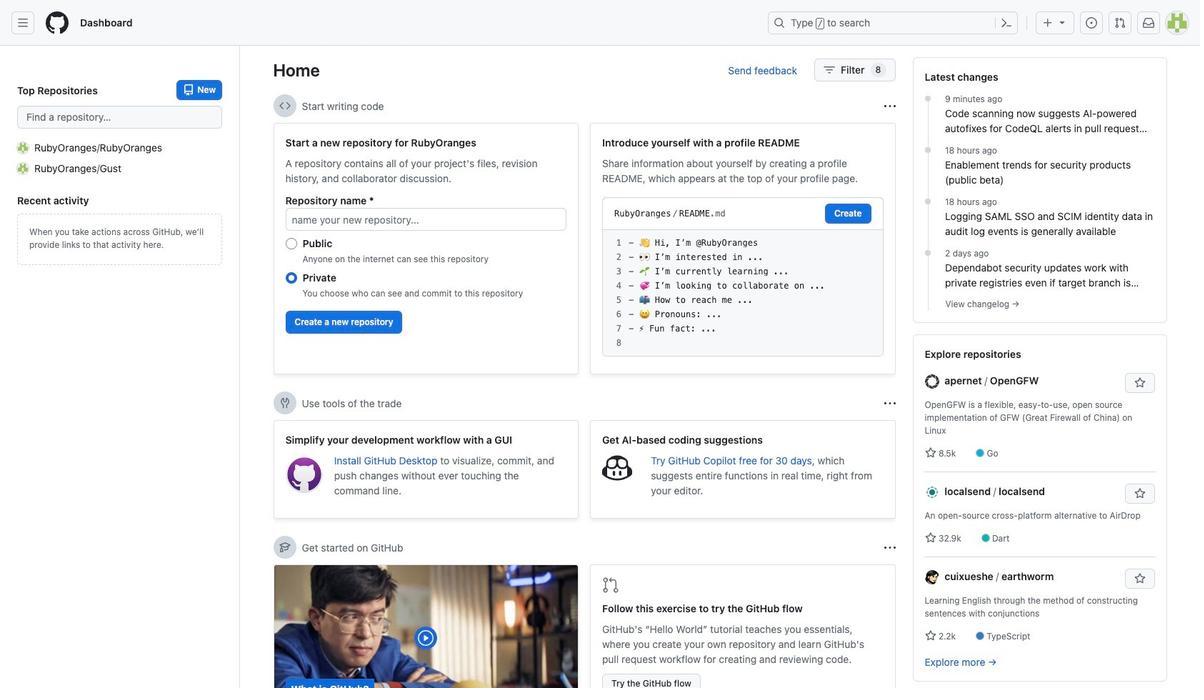 Task type: describe. For each thing, give the bounding box(es) containing it.
name your new repository... text field
[[285, 208, 567, 231]]

git pull request image inside try the github flow element
[[602, 577, 620, 594]]

@cuixueshe profile image
[[925, 570, 939, 585]]

explore element
[[913, 57, 1167, 688]]

Top Repositories search field
[[17, 106, 222, 129]]

simplify your development workflow with a gui element
[[273, 420, 579, 519]]

explore repositories navigation
[[913, 334, 1167, 682]]

star image
[[925, 447, 937, 459]]

plus image
[[1043, 17, 1054, 29]]

star this repository image for the @cuixueshe profile icon
[[1134, 573, 1146, 585]]

tools image
[[279, 397, 290, 409]]

homepage image
[[46, 11, 69, 34]]

none submit inside introduce yourself with a profile readme element
[[825, 204, 871, 224]]

2 dot fill image from the top
[[923, 247, 934, 259]]

gust image
[[17, 163, 29, 174]]

introduce yourself with a profile readme element
[[590, 123, 896, 374]]

1 dot fill image from the top
[[923, 144, 934, 156]]

filter image
[[824, 64, 835, 76]]

why am i seeing this? image for try the github flow element
[[884, 542, 896, 553]]

why am i seeing this? image for introduce yourself with a profile readme element
[[884, 100, 896, 112]]



Task type: locate. For each thing, give the bounding box(es) containing it.
1 vertical spatial dot fill image
[[923, 196, 934, 207]]

Find a repository… text field
[[17, 106, 222, 129]]

star image for the @cuixueshe profile icon
[[925, 630, 937, 642]]

command palette image
[[1001, 17, 1013, 29]]

2 why am i seeing this? image from the top
[[884, 542, 896, 553]]

why am i seeing this? image
[[884, 100, 896, 112], [884, 542, 896, 553]]

1 why am i seeing this? image from the top
[[884, 100, 896, 112]]

github desktop image
[[285, 456, 323, 493]]

what is github? element
[[273, 565, 579, 688]]

None radio
[[285, 238, 297, 249]]

play image
[[418, 630, 435, 647]]

0 vertical spatial dot fill image
[[923, 93, 934, 104]]

dot fill image
[[923, 144, 934, 156], [923, 247, 934, 259]]

@apernet profile image
[[925, 375, 939, 389]]

rubyoranges image
[[17, 142, 29, 153]]

start a new repository element
[[273, 123, 579, 374]]

notifications image
[[1143, 17, 1155, 29]]

1 vertical spatial star this repository image
[[1134, 573, 1146, 585]]

1 vertical spatial star image
[[925, 630, 937, 642]]

0 vertical spatial dot fill image
[[923, 144, 934, 156]]

2 star this repository image from the top
[[1134, 573, 1146, 585]]

code image
[[279, 100, 290, 111]]

star this repository image
[[1134, 488, 1146, 500]]

1 vertical spatial dot fill image
[[923, 247, 934, 259]]

1 star image from the top
[[925, 532, 937, 544]]

triangle down image
[[1057, 16, 1068, 28]]

star image for @localsend profile icon
[[925, 532, 937, 544]]

None submit
[[825, 204, 871, 224]]

1 vertical spatial why am i seeing this? image
[[884, 542, 896, 553]]

0 vertical spatial star this repository image
[[1134, 377, 1146, 389]]

1 dot fill image from the top
[[923, 93, 934, 104]]

None radio
[[285, 272, 297, 284]]

none radio inside start a new repository element
[[285, 272, 297, 284]]

1 star this repository image from the top
[[1134, 377, 1146, 389]]

0 vertical spatial git pull request image
[[1115, 17, 1126, 29]]

what is github? image
[[274, 565, 578, 688]]

none radio inside start a new repository element
[[285, 238, 297, 249]]

star this repository image for @apernet profile icon
[[1134, 377, 1146, 389]]

2 star image from the top
[[925, 630, 937, 642]]

star this repository image
[[1134, 377, 1146, 389], [1134, 573, 1146, 585]]

git pull request image
[[1115, 17, 1126, 29], [602, 577, 620, 594]]

dot fill image
[[923, 93, 934, 104], [923, 196, 934, 207]]

why am i seeing this? image
[[884, 398, 896, 409]]

0 horizontal spatial git pull request image
[[602, 577, 620, 594]]

0 vertical spatial why am i seeing this? image
[[884, 100, 896, 112]]

1 horizontal spatial git pull request image
[[1115, 17, 1126, 29]]

2 dot fill image from the top
[[923, 196, 934, 207]]

mortar board image
[[279, 542, 290, 553]]

get ai-based coding suggestions element
[[590, 420, 896, 519]]

issue opened image
[[1086, 17, 1098, 29]]

star image up the @cuixueshe profile icon
[[925, 532, 937, 544]]

star image down the @cuixueshe profile icon
[[925, 630, 937, 642]]

1 vertical spatial git pull request image
[[602, 577, 620, 594]]

star image
[[925, 532, 937, 544], [925, 630, 937, 642]]

@localsend profile image
[[925, 485, 939, 500]]

try the github flow element
[[590, 565, 896, 688]]

0 vertical spatial star image
[[925, 532, 937, 544]]



Task type: vqa. For each thing, say whether or not it's contained in the screenshot.
the mortar board Icon on the left
yes



